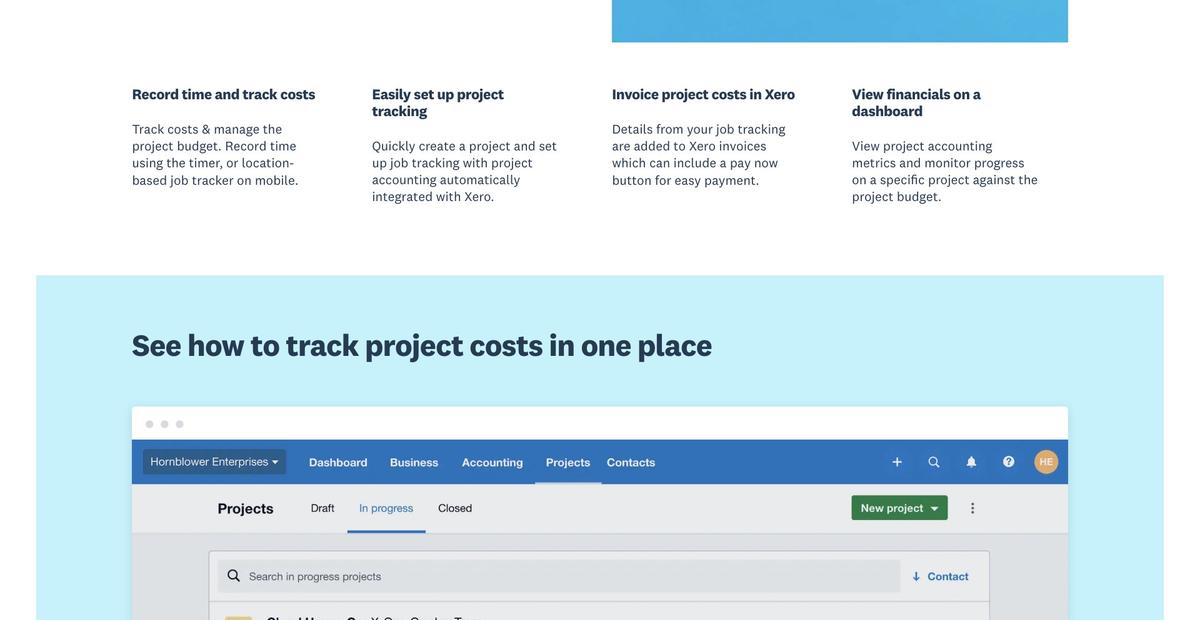 Task type: locate. For each thing, give the bounding box(es) containing it.
0 vertical spatial with
[[463, 154, 488, 171]]

accounting
[[928, 137, 992, 154], [372, 171, 437, 188]]

against
[[973, 171, 1015, 188]]

view inside view financials on a dashboard
[[852, 85, 884, 103]]

0 vertical spatial set
[[414, 85, 434, 103]]

1 vertical spatial in
[[549, 326, 575, 364]]

up
[[437, 85, 454, 103], [372, 154, 387, 171]]

record down manage at the left top of the page
[[225, 137, 267, 154]]

pay
[[730, 155, 751, 171]]

0 horizontal spatial budget.
[[177, 137, 222, 154]]

easily set up project tracking
[[372, 85, 504, 120]]

1 vertical spatial job
[[390, 154, 408, 171]]

button
[[612, 172, 652, 188]]

are
[[612, 137, 630, 154]]

budget. inside track costs & manage the project budget. record time using the timer, or location- based job tracker on mobile.
[[177, 137, 222, 154]]

0 vertical spatial record
[[132, 85, 179, 103]]

0 vertical spatial tracking
[[372, 102, 427, 120]]

accounting up monitor
[[928, 137, 992, 154]]

job right based
[[170, 172, 189, 188]]

include
[[673, 155, 716, 171]]

on right financials
[[953, 85, 970, 103]]

on
[[953, 85, 970, 103], [852, 171, 867, 188], [237, 172, 252, 188]]

added
[[634, 137, 670, 154]]

1 horizontal spatial budget.
[[897, 188, 942, 205]]

track costs & manage the project budget. record time using the timer, or location- based job tracker on mobile.
[[132, 120, 299, 188]]

0 horizontal spatial with
[[436, 188, 461, 205]]

project inside easily set up project tracking
[[457, 85, 504, 103]]

accounting up integrated
[[372, 171, 437, 188]]

easy
[[675, 172, 701, 188]]

invoice
[[612, 85, 659, 103]]

a inside details from your job tracking are added to xero invoices which can include a pay now button for easy payment.
[[720, 155, 727, 171]]

project
[[457, 85, 504, 103], [662, 85, 709, 103], [469, 137, 511, 154], [883, 137, 925, 154], [132, 137, 174, 154], [491, 154, 533, 171], [928, 171, 970, 188], [852, 188, 894, 205], [365, 326, 463, 364]]

how
[[187, 326, 244, 364]]

budget.
[[177, 137, 222, 154], [897, 188, 942, 205]]

job up invoices
[[716, 120, 734, 137]]

costs
[[280, 85, 315, 103], [712, 85, 747, 103], [167, 120, 199, 137], [470, 326, 543, 364]]

manage
[[214, 120, 260, 137]]

0 horizontal spatial set
[[414, 85, 434, 103]]

&
[[202, 120, 210, 137]]

the right using
[[166, 155, 186, 171]]

a right financials
[[973, 85, 981, 103]]

job inside track costs & manage the project budget. record time using the timer, or location- based job tracker on mobile.
[[170, 172, 189, 188]]

up up create
[[437, 85, 454, 103]]

0 horizontal spatial job
[[170, 172, 189, 188]]

0 horizontal spatial up
[[372, 154, 387, 171]]

in up invoices
[[750, 85, 762, 103]]

and
[[215, 85, 240, 103], [514, 137, 536, 154], [899, 154, 921, 171]]

a right create
[[459, 137, 466, 154]]

budget. up timer,
[[177, 137, 222, 154]]

a list of the current jobs that are being tracked displays in xero's project accounting software. image
[[612, 0, 1068, 42]]

1 vertical spatial up
[[372, 154, 387, 171]]

1 vertical spatial view
[[852, 137, 880, 154]]

costs inside track costs & manage the project budget. record time using the timer, or location- based job tracker on mobile.
[[167, 120, 199, 137]]

dashboard
[[852, 102, 923, 120]]

0 horizontal spatial on
[[237, 172, 252, 188]]

tracking inside details from your job tracking are added to xero invoices which can include a pay now button for easy payment.
[[738, 120, 785, 137]]

1 vertical spatial set
[[539, 137, 557, 154]]

time up &
[[182, 85, 212, 103]]

1 horizontal spatial time
[[270, 137, 296, 154]]

job
[[716, 120, 734, 137], [390, 154, 408, 171], [170, 172, 189, 188]]

1 vertical spatial to
[[250, 326, 279, 364]]

1 horizontal spatial and
[[514, 137, 536, 154]]

and up manage at the left top of the page
[[215, 85, 240, 103]]

tracking
[[372, 102, 427, 120], [738, 120, 785, 137], [412, 154, 460, 171]]

2 horizontal spatial and
[[899, 154, 921, 171]]

0 vertical spatial to
[[674, 137, 686, 154]]

invoices
[[719, 137, 767, 154]]

1 horizontal spatial accounting
[[928, 137, 992, 154]]

xero
[[765, 85, 795, 103], [689, 137, 716, 154]]

0 vertical spatial time
[[182, 85, 212, 103]]

2 view from the top
[[852, 137, 880, 154]]

monitor
[[924, 154, 971, 171]]

1 vertical spatial xero
[[689, 137, 716, 154]]

or
[[226, 155, 238, 171]]

the down "progress"
[[1019, 171, 1038, 188]]

0 vertical spatial view
[[852, 85, 884, 103]]

tracking up invoices
[[738, 120, 785, 137]]

view
[[852, 85, 884, 103], [852, 137, 880, 154]]

0 vertical spatial in
[[750, 85, 762, 103]]

up down quickly
[[372, 154, 387, 171]]

tracking down create
[[412, 154, 460, 171]]

2 vertical spatial job
[[170, 172, 189, 188]]

on down "or"
[[237, 172, 252, 188]]

1 horizontal spatial track
[[286, 326, 359, 364]]

1 horizontal spatial in
[[750, 85, 762, 103]]

0 vertical spatial accounting
[[928, 137, 992, 154]]

track
[[243, 85, 277, 103], [286, 326, 359, 364]]

1 vertical spatial accounting
[[372, 171, 437, 188]]

1 horizontal spatial on
[[852, 171, 867, 188]]

see how to track project costs in one place
[[132, 326, 712, 364]]

on down metrics
[[852, 171, 867, 188]]

specific
[[880, 171, 925, 188]]

which
[[612, 155, 646, 171]]

0 horizontal spatial to
[[250, 326, 279, 364]]

and inside 'view project accounting metrics and monitor progress on a specific project against the project budget.'
[[899, 154, 921, 171]]

and inside quickly create a project and set up job tracking with project accounting automatically integrated with xero.
[[514, 137, 536, 154]]

set inside quickly create a project and set up job tracking with project accounting automatically integrated with xero.
[[539, 137, 557, 154]]

1 horizontal spatial job
[[390, 154, 408, 171]]

view financials on a dashboard
[[852, 85, 981, 120]]

tracking inside easily set up project tracking
[[372, 102, 427, 120]]

0 horizontal spatial accounting
[[372, 171, 437, 188]]

view inside 'view project accounting metrics and monitor progress on a specific project against the project budget.'
[[852, 137, 880, 154]]

up inside easily set up project tracking
[[437, 85, 454, 103]]

a
[[973, 85, 981, 103], [459, 137, 466, 154], [720, 155, 727, 171], [870, 171, 877, 188]]

0 vertical spatial xero
[[765, 85, 795, 103]]

1 vertical spatial time
[[270, 137, 296, 154]]

1 horizontal spatial up
[[437, 85, 454, 103]]

1 horizontal spatial xero
[[765, 85, 795, 103]]

the
[[263, 120, 282, 137], [166, 155, 186, 171], [1019, 171, 1038, 188]]

the inside 'view project accounting metrics and monitor progress on a specific project against the project budget.'
[[1019, 171, 1038, 188]]

create
[[419, 137, 456, 154]]

0 horizontal spatial track
[[243, 85, 277, 103]]

a down metrics
[[870, 171, 877, 188]]

with up automatically
[[463, 154, 488, 171]]

record up track
[[132, 85, 179, 103]]

0 vertical spatial job
[[716, 120, 734, 137]]

time
[[182, 85, 212, 103], [270, 137, 296, 154]]

job down quickly
[[390, 154, 408, 171]]

budget. down specific
[[897, 188, 942, 205]]

2 horizontal spatial the
[[1019, 171, 1038, 188]]

time inside track costs & manage the project budget. record time using the timer, or location- based job tracker on mobile.
[[270, 137, 296, 154]]

1 view from the top
[[852, 85, 884, 103]]

0 horizontal spatial and
[[215, 85, 240, 103]]

automatically
[[440, 171, 520, 188]]

0 vertical spatial track
[[243, 85, 277, 103]]

2 vertical spatial tracking
[[412, 154, 460, 171]]

and up specific
[[899, 154, 921, 171]]

a left pay
[[720, 155, 727, 171]]

and up automatically
[[514, 137, 536, 154]]

the up the location-
[[263, 120, 282, 137]]

location-
[[242, 155, 294, 171]]

0 horizontal spatial xero
[[689, 137, 716, 154]]

can
[[649, 155, 670, 171]]

0 horizontal spatial in
[[549, 326, 575, 364]]

2 horizontal spatial job
[[716, 120, 734, 137]]

1 vertical spatial budget.
[[897, 188, 942, 205]]

integrated
[[372, 188, 433, 205]]

0 vertical spatial up
[[437, 85, 454, 103]]

record
[[132, 85, 179, 103], [225, 137, 267, 154]]

now
[[754, 155, 778, 171]]

set
[[414, 85, 434, 103], [539, 137, 557, 154]]

0 horizontal spatial record
[[132, 85, 179, 103]]

budget. inside 'view project accounting metrics and monitor progress on a specific project against the project budget.'
[[897, 188, 942, 205]]

1 vertical spatial track
[[286, 326, 359, 364]]

in
[[750, 85, 762, 103], [549, 326, 575, 364]]

accounting inside quickly create a project and set up job tracking with project accounting automatically integrated with xero.
[[372, 171, 437, 188]]

with
[[463, 154, 488, 171], [436, 188, 461, 205]]

1 horizontal spatial to
[[674, 137, 686, 154]]

view project accounting metrics and monitor progress on a specific project against the project budget.
[[852, 137, 1038, 205]]

to down from
[[674, 137, 686, 154]]

to right how
[[250, 326, 279, 364]]

view up metrics
[[852, 137, 880, 154]]

2 horizontal spatial on
[[953, 85, 970, 103]]

tracking up quickly
[[372, 102, 427, 120]]

in left one
[[549, 326, 575, 364]]

0 vertical spatial budget.
[[177, 137, 222, 154]]

1 horizontal spatial set
[[539, 137, 557, 154]]

1 vertical spatial tracking
[[738, 120, 785, 137]]

1 horizontal spatial record
[[225, 137, 267, 154]]

with left "xero."
[[436, 188, 461, 205]]

1 vertical spatial record
[[225, 137, 267, 154]]

view left financials
[[852, 85, 884, 103]]

to
[[674, 137, 686, 154], [250, 326, 279, 364]]

time up the location-
[[270, 137, 296, 154]]



Task type: vqa. For each thing, say whether or not it's contained in the screenshot.
'calculate'
no



Task type: describe. For each thing, give the bounding box(es) containing it.
your
[[687, 120, 713, 137]]

details from your job tracking are added to xero invoices which can include a pay now button for easy payment.
[[612, 120, 785, 188]]

a inside quickly create a project and set up job tracking with project accounting automatically integrated with xero.
[[459, 137, 466, 154]]

0 horizontal spatial time
[[182, 85, 212, 103]]

a inside 'view project accounting metrics and monitor progress on a specific project against the project budget.'
[[870, 171, 877, 188]]

details
[[612, 120, 653, 137]]

quickly
[[372, 137, 415, 154]]

1 vertical spatial with
[[436, 188, 461, 205]]

1 horizontal spatial the
[[263, 120, 282, 137]]

accounting inside 'view project accounting metrics and monitor progress on a specific project against the project budget.'
[[928, 137, 992, 154]]

on inside view financials on a dashboard
[[953, 85, 970, 103]]

invoice project costs in xero
[[612, 85, 795, 103]]

tracking for details from your job tracking are added to xero invoices which can include a pay now button for easy payment.
[[738, 120, 785, 137]]

view for view financials on a dashboard
[[852, 85, 884, 103]]

metrics
[[852, 154, 896, 171]]

tracker
[[192, 172, 234, 188]]

based
[[132, 172, 167, 188]]

track for project
[[286, 326, 359, 364]]

for
[[655, 172, 671, 188]]

place
[[637, 326, 712, 364]]

progress
[[974, 154, 1025, 171]]

and for dashboard
[[899, 154, 921, 171]]

on inside 'view project accounting metrics and monitor progress on a specific project against the project budget.'
[[852, 171, 867, 188]]

tracking for easily set up project tracking
[[372, 102, 427, 120]]

payment.
[[704, 172, 759, 188]]

a inside view financials on a dashboard
[[973, 85, 981, 103]]

job inside details from your job tracking are added to xero invoices which can include a pay now button for easy payment.
[[716, 120, 734, 137]]

easily
[[372, 85, 411, 103]]

and for tracking
[[514, 137, 536, 154]]

job inside quickly create a project and set up job tracking with project accounting automatically integrated with xero.
[[390, 154, 408, 171]]

timer,
[[189, 155, 223, 171]]

tracking inside quickly create a project and set up job tracking with project accounting automatically integrated with xero.
[[412, 154, 460, 171]]

1 horizontal spatial with
[[463, 154, 488, 171]]

to inside details from your job tracking are added to xero invoices which can include a pay now button for easy payment.
[[674, 137, 686, 154]]

on inside track costs & manage the project budget. record time using the timer, or location- based job tracker on mobile.
[[237, 172, 252, 188]]

quickly create a project and set up job tracking with project accounting automatically integrated with xero.
[[372, 137, 557, 205]]

one
[[581, 326, 631, 364]]

set inside easily set up project tracking
[[414, 85, 434, 103]]

project inside track costs & manage the project budget. record time using the timer, or location- based job tracker on mobile.
[[132, 137, 174, 154]]

0 horizontal spatial the
[[166, 155, 186, 171]]

from
[[656, 120, 684, 137]]

see
[[132, 326, 181, 364]]

track for costs
[[243, 85, 277, 103]]

up inside quickly create a project and set up job tracking with project accounting automatically integrated with xero.
[[372, 154, 387, 171]]

xero inside details from your job tracking are added to xero invoices which can include a pay now button for easy payment.
[[689, 137, 716, 154]]

using
[[132, 155, 163, 171]]

financials
[[887, 85, 950, 103]]

view for view project accounting metrics and monitor progress on a specific project against the project budget.
[[852, 137, 880, 154]]

track
[[132, 120, 164, 137]]

xero.
[[464, 188, 494, 205]]

record time and track costs
[[132, 85, 315, 103]]

record inside track costs & manage the project budget. record time using the timer, or location- based job tracker on mobile.
[[225, 137, 267, 154]]

mobile.
[[255, 172, 299, 188]]



